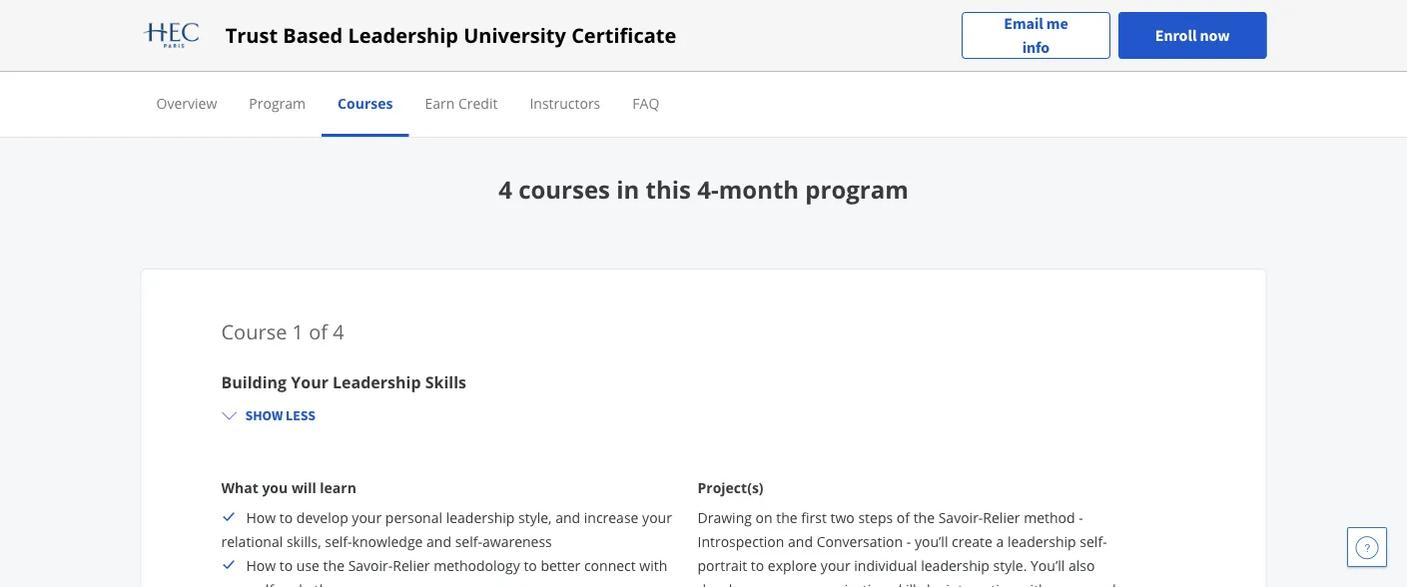 Task type: locate. For each thing, give the bounding box(es) containing it.
1 horizontal spatial with
[[1019, 580, 1047, 587]]

0 horizontal spatial with
[[639, 556, 667, 575]]

the inside how to use the savoir-relier methodology to better connect with yourself and others
[[323, 556, 345, 575]]

this
[[646, 174, 691, 206]]

savoir-
[[938, 508, 983, 527], [348, 556, 393, 575]]

how
[[246, 508, 276, 527], [246, 556, 276, 575]]

leadership right your
[[333, 372, 421, 393]]

course 1 of 4
[[221, 318, 344, 346]]

4 right 1
[[333, 318, 344, 346]]

relier up a
[[983, 508, 1020, 527]]

instructors link
[[530, 93, 600, 112]]

-
[[1079, 508, 1083, 527], [907, 532, 911, 551]]

how for yourself
[[246, 556, 276, 575]]

1 vertical spatial leadership
[[333, 372, 421, 393]]

how inside how to use the savoir-relier methodology to better connect with yourself and others
[[246, 556, 276, 575]]

personal up knowledge
[[385, 508, 442, 527]]

self- right skills,
[[325, 532, 352, 551]]

leadership up awareness
[[446, 508, 515, 527]]

develop inside how to develop your personal leadership style, and increase your relational skills, self-knowledge and self-awareness
[[296, 508, 348, 527]]

of right 1
[[309, 318, 328, 346]]

1 horizontal spatial -
[[1079, 508, 1083, 527]]

0 vertical spatial how
[[246, 508, 276, 527]]

1 vertical spatial relier
[[393, 556, 430, 575]]

1 self- from the left
[[325, 532, 352, 551]]

sharing
[[260, 38, 309, 57]]

of inside drawing on the first two steps of the savoir-relier method - introspection and conversation - you'll create a leadership self- portrait to explore your individual leadership style. you'll also develop your communication skills by interacting with peers
[[897, 508, 910, 527]]

0 vertical spatial -
[[1079, 508, 1083, 527]]

how inside how to develop your personal leadership style, and increase your relational skills, self-knowledge and self-awareness
[[246, 508, 276, 527]]

your right increase
[[642, 508, 672, 527]]

your down explore
[[753, 580, 783, 587]]

1 vertical spatial -
[[907, 532, 911, 551]]

to left drive
[[517, 78, 530, 97]]

two
[[830, 508, 855, 527]]

1 vertical spatial 4
[[333, 318, 344, 346]]

overview link
[[156, 93, 217, 112]]

program
[[249, 93, 306, 112]]

savoir- down knowledge
[[348, 556, 393, 575]]

develop up skills,
[[296, 508, 348, 527]]

self- up methodology
[[455, 532, 482, 551]]

1 horizontal spatial the
[[776, 508, 798, 527]]

first
[[801, 508, 827, 527]]

1 horizontal spatial savoir-
[[938, 508, 983, 527]]

how for skills,
[[246, 508, 276, 527]]

0 horizontal spatial the
[[323, 556, 345, 575]]

relier down knowledge
[[393, 556, 430, 575]]

steps
[[858, 508, 893, 527]]

personal down group
[[227, 78, 285, 97]]

4-
[[697, 174, 719, 206]]

earn
[[425, 93, 455, 112]]

0 vertical spatial relier
[[983, 508, 1020, 527]]

0 vertical spatial develop
[[296, 508, 348, 527]]

2 horizontal spatial leadership
[[1008, 532, 1076, 551]]

0 horizontal spatial relier
[[393, 556, 430, 575]]

align your personal and professional sense of purpose to drive sustainable growth (corel)
[[158, 78, 750, 97]]

the up others
[[323, 556, 345, 575]]

4 courses in this 4-month program
[[499, 174, 909, 206]]

develop
[[296, 508, 348, 527], [698, 580, 749, 587]]

0 horizontal spatial savoir-
[[348, 556, 393, 575]]

1 horizontal spatial 4
[[499, 174, 512, 206]]

email
[[1004, 13, 1043, 33]]

and up explore
[[788, 532, 813, 551]]

with down you'll
[[1019, 580, 1047, 587]]

- left you'll
[[907, 532, 911, 551]]

your up communication
[[821, 556, 850, 575]]

with
[[639, 556, 667, 575], [1019, 580, 1047, 587]]

your
[[194, 78, 224, 97], [352, 508, 382, 527], [642, 508, 672, 527], [821, 556, 850, 575], [753, 580, 783, 587]]

will
[[291, 478, 316, 497]]

the right 'on'
[[776, 508, 798, 527]]

earn credit link
[[425, 93, 498, 112]]

leadership for your
[[333, 372, 421, 393]]

4
[[499, 174, 512, 206], [333, 318, 344, 346]]

0 horizontal spatial of
[[309, 318, 328, 346]]

of
[[442, 78, 455, 97], [309, 318, 328, 346], [897, 508, 910, 527]]

0 horizontal spatial self-
[[325, 532, 352, 551]]

show less button
[[213, 398, 323, 434]]

faq link
[[632, 93, 659, 112]]

2 vertical spatial of
[[897, 508, 910, 527]]

relational
[[221, 532, 283, 551]]

a
[[996, 532, 1004, 551]]

savoir- up the create
[[938, 508, 983, 527]]

of right steps
[[897, 508, 910, 527]]

courses link
[[338, 93, 393, 112]]

and down sharing
[[288, 78, 313, 97]]

course
[[221, 318, 287, 346]]

leadership up by
[[921, 556, 990, 575]]

0 vertical spatial leadership
[[348, 21, 458, 49]]

instructors
[[530, 93, 600, 112]]

1 horizontal spatial personal
[[385, 508, 442, 527]]

drawing
[[698, 508, 752, 527]]

relier inside how to use the savoir-relier methodology to better connect with yourself and others
[[393, 556, 430, 575]]

leadership
[[348, 21, 458, 49], [333, 372, 421, 393]]

savoir- inside how to use the savoir-relier methodology to better connect with yourself and others
[[348, 556, 393, 575]]

challenges
[[360, 38, 429, 57]]

0 horizontal spatial personal
[[227, 78, 285, 97]]

with right connect
[[639, 556, 667, 575]]

0 vertical spatial of
[[442, 78, 455, 97]]

knowledge
[[352, 532, 423, 551]]

leadership for based
[[348, 21, 458, 49]]

relier
[[983, 508, 1020, 527], [393, 556, 430, 575]]

leadership up sense on the left top of page
[[348, 21, 458, 49]]

1 horizontal spatial develop
[[698, 580, 749, 587]]

and
[[432, 38, 457, 57], [288, 78, 313, 97], [555, 508, 580, 527], [426, 532, 451, 551], [788, 532, 813, 551], [277, 580, 302, 587]]

0 vertical spatial leadership
[[446, 508, 515, 527]]

1 horizontal spatial relier
[[983, 508, 1020, 527]]

of for drawing
[[897, 508, 910, 527]]

enroll now
[[1155, 25, 1230, 45]]

leadership
[[446, 508, 515, 527], [1008, 532, 1076, 551], [921, 556, 990, 575]]

1 vertical spatial savoir-
[[348, 556, 393, 575]]

- right method in the bottom of the page
[[1079, 508, 1083, 527]]

self- up also
[[1080, 532, 1107, 551]]

to down introspection
[[751, 556, 764, 575]]

now
[[1200, 25, 1230, 45]]

0 horizontal spatial -
[[907, 532, 911, 551]]

skills,
[[287, 532, 321, 551]]

relier inside drawing on the first two steps of the savoir-relier method - introspection and conversation - you'll create a leadership self- portrait to explore your individual leadership style. you'll also develop your communication skills by interacting with peers
[[983, 508, 1020, 527]]

1 vertical spatial how
[[246, 556, 276, 575]]

2 horizontal spatial of
[[897, 508, 910, 527]]

0 horizontal spatial develop
[[296, 508, 348, 527]]

personal
[[227, 78, 285, 97], [385, 508, 442, 527]]

program
[[805, 174, 909, 206]]

leadership up you'll
[[1008, 532, 1076, 551]]

0 vertical spatial savoir-
[[938, 508, 983, 527]]

and down use
[[277, 580, 302, 587]]

develop down portrait
[[698, 580, 749, 587]]

1 horizontal spatial self-
[[455, 532, 482, 551]]

0 vertical spatial personal
[[227, 78, 285, 97]]

to up skills,
[[279, 508, 293, 527]]

1 vertical spatial of
[[309, 318, 328, 346]]

and inside drawing on the first two steps of the savoir-relier method - introspection and conversation - you'll create a leadership self- portrait to explore your individual leadership style. you'll also develop your communication skills by interacting with peers
[[788, 532, 813, 551]]

1 vertical spatial develop
[[698, 580, 749, 587]]

1 horizontal spatial of
[[442, 78, 455, 97]]

1 vertical spatial with
[[1019, 580, 1047, 587]]

the
[[776, 508, 798, 527], [913, 508, 935, 527], [323, 556, 345, 575]]

2 horizontal spatial self-
[[1080, 532, 1107, 551]]

4 left courses
[[499, 174, 512, 206]]

peers
[[1051, 580, 1088, 587]]

of right sense on the left top of page
[[442, 78, 455, 97]]

email me info
[[1004, 13, 1068, 57]]

how up relational
[[246, 508, 276, 527]]

interacting
[[946, 580, 1016, 587]]

1 how from the top
[[246, 508, 276, 527]]

(codev)
[[590, 38, 644, 57]]

to
[[312, 38, 326, 57], [517, 78, 530, 97], [279, 508, 293, 527], [279, 556, 293, 575], [524, 556, 537, 575], [751, 556, 764, 575]]

and left boost
[[432, 38, 457, 57]]

0 horizontal spatial leadership
[[446, 508, 515, 527]]

hec paris image
[[140, 19, 201, 51]]

the up you'll
[[913, 508, 935, 527]]

personal inside how to develop your personal leadership style, and increase your relational skills, self-knowledge and self-awareness
[[385, 508, 442, 527]]

and up how to use the savoir-relier methodology to better connect with yourself and others
[[426, 532, 451, 551]]

2 how from the top
[[246, 556, 276, 575]]

2 vertical spatial leadership
[[921, 556, 990, 575]]

building your leadership skills
[[221, 372, 466, 393]]

savoir- inside drawing on the first two steps of the savoir-relier method - introspection and conversation - you'll create a leadership self- portrait to explore your individual leadership style. you'll also develop your communication skills by interacting with peers
[[938, 508, 983, 527]]

1 vertical spatial personal
[[385, 508, 442, 527]]

your
[[291, 372, 328, 393]]

3 self- from the left
[[1080, 532, 1107, 551]]

0 vertical spatial with
[[639, 556, 667, 575]]

courses
[[518, 174, 610, 206]]

how up yourself
[[246, 556, 276, 575]]

show less
[[245, 407, 315, 425]]



Task type: describe. For each thing, give the bounding box(es) containing it.
method
[[1024, 508, 1075, 527]]

use
[[296, 556, 320, 575]]

overview
[[156, 93, 217, 112]]

yourself
[[221, 580, 274, 587]]

others
[[306, 580, 348, 587]]

awareness
[[482, 532, 552, 551]]

enhance
[[158, 38, 214, 57]]

performance
[[502, 38, 587, 57]]

certificate menu element
[[140, 72, 1267, 137]]

you'll
[[1031, 556, 1065, 575]]

learn
[[320, 478, 356, 497]]

less
[[286, 407, 315, 425]]

face
[[329, 38, 356, 57]]

certificate
[[571, 21, 676, 49]]

drive
[[534, 78, 567, 97]]

0 horizontal spatial 4
[[333, 318, 344, 346]]

faq
[[632, 93, 659, 112]]

align
[[158, 78, 190, 97]]

skills
[[425, 372, 466, 393]]

boost
[[461, 38, 498, 57]]

you'll
[[915, 532, 948, 551]]

(corel)
[[698, 78, 750, 97]]

by
[[927, 580, 942, 587]]

2 self- from the left
[[455, 532, 482, 551]]

your right align
[[194, 78, 224, 97]]

email me info button
[[962, 11, 1110, 59]]

0 vertical spatial 4
[[499, 174, 512, 206]]

develop inside drawing on the first two steps of the savoir-relier method - introspection and conversation - you'll create a leadership self- portrait to explore your individual leadership style. you'll also develop your communication skills by interacting with peers
[[698, 580, 749, 587]]

to down awareness
[[524, 556, 537, 575]]

sense
[[401, 78, 439, 97]]

and inside how to use the savoir-relier methodology to better connect with yourself and others
[[277, 580, 302, 587]]

on
[[756, 508, 773, 527]]

how to use the savoir-relier methodology to better connect with yourself and others
[[221, 556, 667, 587]]

self- inside drawing on the first two steps of the savoir-relier method - introspection and conversation - you'll create a leadership self- portrait to explore your individual leadership style. you'll also develop your communication skills by interacting with peers
[[1080, 532, 1107, 551]]

style,
[[518, 508, 552, 527]]

project(s)
[[698, 478, 764, 497]]

group
[[218, 38, 257, 57]]

courses
[[338, 93, 393, 112]]

month
[[719, 174, 799, 206]]

also
[[1069, 556, 1095, 575]]

purpose
[[459, 78, 513, 97]]

connect
[[584, 556, 636, 575]]

skills
[[892, 580, 923, 587]]

2 horizontal spatial the
[[913, 508, 935, 527]]

introspection
[[698, 532, 784, 551]]

what you will learn
[[221, 478, 356, 497]]

building
[[221, 372, 287, 393]]

growth
[[648, 78, 695, 97]]

methodology
[[434, 556, 520, 575]]

you
[[262, 478, 288, 497]]

in
[[616, 174, 640, 206]]

communication
[[786, 580, 888, 587]]

individual
[[854, 556, 917, 575]]

to inside drawing on the first two steps of the savoir-relier method - introspection and conversation - you'll create a leadership self- portrait to explore your individual leadership style. you'll also develop your communication skills by interacting with peers
[[751, 556, 764, 575]]

earn credit
[[425, 93, 498, 112]]

info
[[1022, 37, 1050, 57]]

credit
[[458, 93, 498, 112]]

to left use
[[279, 556, 293, 575]]

to left face
[[312, 38, 326, 57]]

create
[[952, 532, 993, 551]]

to inside how to develop your personal leadership style, and increase your relational skills, self-knowledge and self-awareness
[[279, 508, 293, 527]]

with inside how to use the savoir-relier methodology to better connect with yourself and others
[[639, 556, 667, 575]]

university
[[464, 21, 566, 49]]

based
[[283, 21, 343, 49]]

explore
[[768, 556, 817, 575]]

show
[[245, 407, 283, 425]]

1 horizontal spatial leadership
[[921, 556, 990, 575]]

drawing on the first two steps of the savoir-relier method - introspection and conversation - you'll create a leadership self- portrait to explore your individual leadership style. you'll also develop your communication skills by interacting with peers 
[[698, 508, 1134, 587]]

1 vertical spatial leadership
[[1008, 532, 1076, 551]]

enroll now button
[[1118, 12, 1267, 59]]

trust
[[225, 21, 278, 49]]

with inside drawing on the first two steps of the savoir-relier method - introspection and conversation - you'll create a leadership self- portrait to explore your individual leadership style. you'll also develop your communication skills by interacting with peers
[[1019, 580, 1047, 587]]

enhance group sharing to face challenges and boost performance (codev)
[[158, 38, 644, 57]]

what
[[221, 478, 258, 497]]

conversation
[[817, 532, 903, 551]]

how to develop your personal leadership style, and increase your relational skills, self-knowledge and self-awareness
[[221, 508, 672, 551]]

your up knowledge
[[352, 508, 382, 527]]

program link
[[249, 93, 306, 112]]

leadership inside how to develop your personal leadership style, and increase your relational skills, self-knowledge and self-awareness
[[446, 508, 515, 527]]

professional
[[317, 78, 397, 97]]

1
[[292, 318, 304, 346]]

and right the style,
[[555, 508, 580, 527]]

increase
[[584, 508, 639, 527]]

help center image
[[1355, 535, 1379, 559]]

sustainable
[[570, 78, 645, 97]]

of for align
[[442, 78, 455, 97]]

me
[[1046, 13, 1068, 33]]

style.
[[993, 556, 1027, 575]]

better
[[541, 556, 581, 575]]

portrait
[[698, 556, 747, 575]]

trust based leadership university certificate
[[225, 21, 676, 49]]



Task type: vqa. For each thing, say whether or not it's contained in the screenshot.
the to the right
yes



